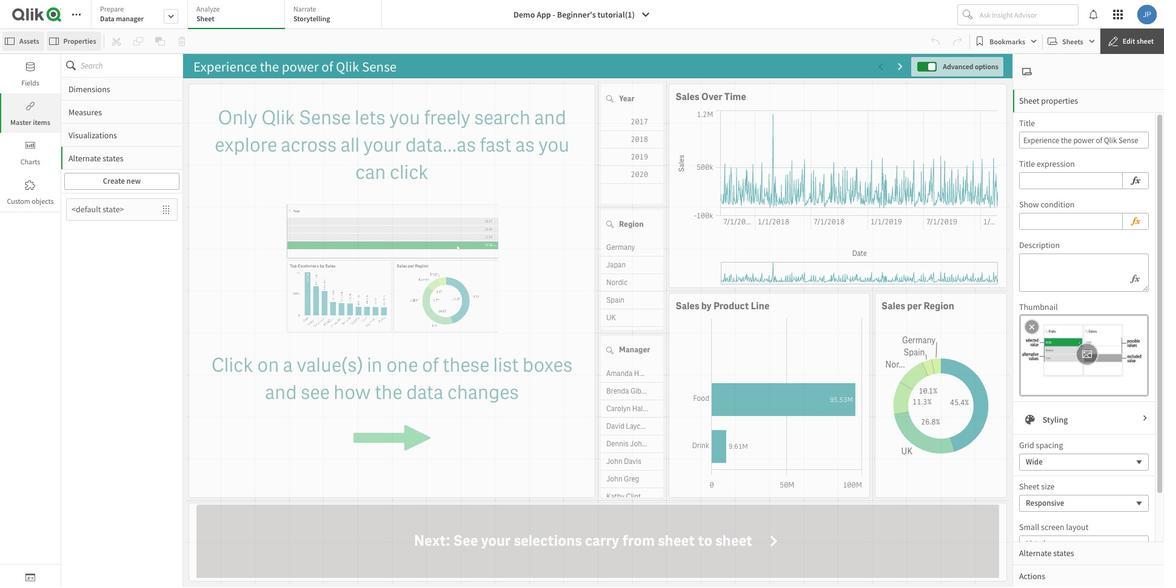 Task type: describe. For each thing, give the bounding box(es) containing it.
your inside only qlik sense lets you freely search and explore across all your data...as fast as you can click
[[364, 132, 402, 158]]

0 horizontal spatial sheet
[[658, 532, 695, 551]]

and inside click on a value(s) in one of these list boxes and see how the data changes
[[265, 380, 297, 405]]

demo
[[514, 9, 535, 20]]

2020 optional. 4 of 5 row
[[601, 166, 664, 184]]

next image
[[1142, 414, 1150, 425]]

app
[[537, 9, 551, 20]]

click
[[212, 353, 254, 378]]

sheets button
[[1046, 32, 1099, 51]]

small screen layout
[[1020, 522, 1089, 533]]

2017 optional. 1 of 5 row
[[601, 113, 664, 131]]

edit sheet button
[[1101, 29, 1165, 54]]

properties button
[[46, 32, 101, 51]]

0 horizontal spatial alternate states tab
[[61, 146, 183, 170]]

1 vertical spatial alternate states tab
[[1014, 542, 1165, 565]]

usa optional. 6 of 7 row
[[601, 327, 664, 345]]

items
[[33, 118, 50, 127]]

and inside only qlik sense lets you freely search and explore across all your data...as fast as you can click
[[535, 105, 567, 130]]

click on a value(s) in one of these list boxes and see how the data changes
[[212, 353, 573, 405]]

john greg optional. 7 of 19 row
[[601, 470, 664, 488]]

0 horizontal spatial alternate
[[69, 153, 101, 164]]

open expression editor image
[[1131, 174, 1142, 188]]

sales over time
[[676, 90, 747, 103]]

next:
[[414, 532, 451, 551]]

john davis optional. 6 of 19 row
[[601, 453, 664, 470]]

1 horizontal spatial states
[[1054, 548, 1075, 559]]

create new button
[[64, 173, 180, 190]]

title for title expression
[[1020, 158, 1036, 169]]

prepare data manager
[[100, 4, 144, 23]]

carry
[[585, 532, 620, 551]]

objects
[[32, 197, 54, 206]]

dennis johnson
[[607, 439, 658, 449]]

Search text field
[[81, 54, 183, 77]]

freely
[[424, 105, 471, 130]]

master items
[[10, 118, 50, 127]]

create new
[[103, 176, 141, 186]]

amanda honda optional. 1 of 19 row
[[601, 365, 664, 383]]

2019
[[631, 152, 649, 162]]

state>
[[103, 204, 124, 215]]

clinton
[[626, 492, 649, 501]]

styling
[[1043, 414, 1069, 425]]

object image
[[25, 141, 35, 150]]

demo app - beginner's tutorial(1) button
[[507, 5, 658, 24]]

sheet properties tab
[[1014, 89, 1165, 112]]

bookmarks
[[990, 37, 1026, 46]]

1 horizontal spatial you
[[539, 132, 570, 158]]

custom objects
[[7, 197, 54, 206]]

explore
[[215, 132, 277, 158]]

analyze
[[197, 4, 220, 13]]

2019 optional. 3 of 5 row
[[601, 149, 664, 166]]

2018 optional. 2 of 5 row
[[601, 131, 664, 149]]

kathy clinton optional. 8 of 19 row
[[601, 488, 664, 506]]

john davis
[[607, 457, 642, 466]]

next: see your selections carry from sheet to sheet application
[[189, 503, 1008, 582]]

2 open expression editor image from the top
[[1131, 272, 1141, 286]]

kathy
[[607, 492, 625, 501]]

screen
[[1042, 522, 1065, 533]]

james peterson image
[[1138, 5, 1158, 24]]

amanda
[[607, 369, 633, 378]]

from
[[623, 532, 655, 551]]

manager
[[116, 14, 144, 23]]

sheet inside analyze sheet
[[197, 14, 215, 23]]

spain
[[607, 296, 625, 305]]

data...as
[[406, 132, 476, 158]]

sheet for sheet size
[[1020, 481, 1040, 492]]

by
[[702, 300, 712, 313]]

the
[[375, 380, 403, 405]]

boxes
[[523, 353, 573, 378]]

assets
[[19, 36, 39, 46]]

variables image
[[25, 573, 35, 582]]

sheet for sheet properties
[[1020, 95, 1040, 106]]

in
[[367, 353, 383, 378]]

year
[[619, 93, 635, 103]]

these
[[443, 353, 490, 378]]

line
[[751, 300, 770, 313]]

size
[[1042, 481, 1055, 492]]

john for john greg
[[607, 474, 623, 484]]

qlik
[[261, 105, 295, 130]]

tab list containing dimensions
[[61, 77, 183, 587]]

sales per region
[[882, 300, 955, 313]]

2020
[[631, 170, 649, 180]]

condition
[[1041, 199, 1075, 210]]

time
[[725, 90, 747, 103]]

2017
[[631, 117, 649, 127]]

brenda gibson optional. 2 of 19 row
[[601, 383, 664, 400]]

create
[[103, 176, 125, 186]]

options
[[976, 62, 999, 71]]

lets
[[355, 105, 386, 130]]

sense
[[299, 105, 351, 130]]

carolyn halmon optional. 3 of 19 row
[[601, 400, 664, 418]]

sheet image
[[1023, 67, 1033, 76]]

narrate
[[294, 4, 316, 13]]

sheet properties
[[1020, 95, 1079, 106]]

search
[[475, 105, 531, 130]]

across
[[281, 132, 337, 158]]

carolyn halmon
[[607, 404, 658, 413]]

nordic optional. 3 of 7 row
[[601, 274, 664, 292]]

david laychak
[[607, 421, 652, 431]]

as
[[516, 132, 535, 158]]

properties
[[63, 36, 96, 46]]

dennis johnson optional. 5 of 19 row
[[601, 435, 664, 453]]

show condition
[[1020, 199, 1075, 210]]

data
[[100, 14, 115, 23]]

kathy clinton
[[607, 492, 649, 501]]



Task type: locate. For each thing, give the bounding box(es) containing it.
1 vertical spatial states
[[1054, 548, 1075, 559]]

arrow right image
[[767, 534, 782, 549]]

carolyn
[[607, 404, 631, 413]]

assets button
[[2, 32, 44, 51]]

john for john davis
[[607, 457, 623, 466]]

sales by product line application
[[669, 293, 870, 498]]

david laychak optional. 4 of 19 row
[[601, 418, 664, 435]]

alternate states tab down layout
[[1014, 542, 1165, 565]]

john inside row
[[607, 474, 623, 484]]

master items button
[[0, 93, 61, 133]]

you
[[390, 105, 420, 130], [539, 132, 570, 158]]

0 vertical spatial open expression editor image
[[1131, 214, 1142, 229]]

next: see your selections carry from sheet to sheet
[[414, 532, 753, 551]]

1 vertical spatial john
[[607, 474, 623, 484]]

0 vertical spatial your
[[364, 132, 402, 158]]

on
[[257, 353, 279, 378]]

0 vertical spatial alternate
[[69, 153, 101, 164]]

tab list containing prepare
[[91, 0, 386, 30]]

only qlik sense lets you freely search and explore across all your data...as fast as you can click
[[215, 105, 570, 185]]

your inside button
[[481, 532, 511, 551]]

0 horizontal spatial states
[[103, 153, 123, 164]]

2 title from the top
[[1020, 158, 1036, 169]]

a
[[283, 353, 293, 378]]

of
[[422, 353, 439, 378]]

1 horizontal spatial sheet
[[716, 532, 753, 551]]

amanda honda
[[607, 369, 656, 378]]

small
[[1020, 522, 1040, 533]]

demo app - beginner's tutorial(1)
[[514, 9, 635, 20]]

1 vertical spatial alternate
[[1020, 548, 1052, 559]]

how
[[334, 380, 371, 405]]

None text field
[[1020, 132, 1150, 149], [1020, 172, 1124, 189], [1020, 132, 1150, 149], [1020, 172, 1124, 189]]

charts button
[[0, 133, 61, 172]]

custom
[[7, 197, 30, 206]]

custom objects button
[[0, 172, 61, 212]]

properties
[[1042, 95, 1079, 106]]

open expression editor image
[[1131, 214, 1142, 229], [1131, 272, 1141, 286]]

spacing
[[1037, 440, 1064, 451]]

uk
[[607, 313, 616, 323]]

1 vertical spatial your
[[481, 532, 511, 551]]

your right see
[[481, 532, 511, 551]]

1 horizontal spatial your
[[481, 532, 511, 551]]

2 horizontal spatial sheet
[[1137, 36, 1155, 46]]

palette image
[[1026, 415, 1036, 425]]

<default state>
[[72, 204, 124, 215]]

grid spacing
[[1020, 440, 1064, 451]]

sales left by
[[676, 300, 700, 313]]

move image
[[155, 199, 177, 220]]

region inside "application"
[[924, 300, 955, 313]]

1 vertical spatial open expression editor image
[[1131, 272, 1141, 286]]

sheets
[[1063, 37, 1084, 46]]

sales for sales over time
[[676, 90, 700, 103]]

1 vertical spatial alternate states
[[1020, 548, 1075, 559]]

see
[[301, 380, 330, 405]]

None text field
[[1020, 213, 1124, 230]]

region up germany optional. 1 of 7 row
[[619, 219, 644, 229]]

john greg
[[607, 474, 640, 484]]

visualizations
[[69, 130, 117, 140]]

uk optional. 5 of 7 row
[[601, 310, 664, 327]]

johnson
[[630, 439, 658, 449]]

0 vertical spatial title
[[1020, 118, 1036, 129]]

alternate states tab up "create new"
[[61, 146, 183, 170]]

can
[[356, 159, 386, 185]]

1 vertical spatial you
[[539, 132, 570, 158]]

alternate up actions
[[1020, 548, 1052, 559]]

davis
[[624, 457, 642, 466]]

dennis
[[607, 439, 629, 449]]

tutorial(1)
[[598, 9, 635, 20]]

0 vertical spatial tab list
[[91, 0, 386, 30]]

sheet down sheet icon at the top right
[[1020, 95, 1040, 106]]

charts
[[20, 157, 40, 166]]

1 vertical spatial tab list
[[61, 77, 183, 587]]

halmon
[[633, 404, 658, 413]]

1 vertical spatial region
[[924, 300, 955, 313]]

0 vertical spatial sheet
[[197, 14, 215, 23]]

beginner's
[[557, 9, 596, 20]]

0 vertical spatial region
[[619, 219, 644, 229]]

1 john from the top
[[607, 457, 623, 466]]

spain optional. 4 of 7 row
[[601, 292, 664, 310]]

-
[[553, 9, 556, 20]]

sales inside "application"
[[882, 300, 906, 313]]

fields button
[[0, 54, 61, 93]]

alternate states tab
[[61, 146, 183, 170], [1014, 542, 1165, 565]]

grid
[[1020, 440, 1035, 451]]

states
[[103, 153, 123, 164], [1054, 548, 1075, 559]]

thumbnail
[[1020, 302, 1059, 312]]

sales per region application
[[875, 293, 1008, 498]]

Ask Insight Advisor text field
[[978, 5, 1079, 24]]

john down dennis
[[607, 457, 623, 466]]

1 open expression editor image from the top
[[1131, 214, 1142, 229]]

region
[[619, 219, 644, 229], [924, 300, 955, 313]]

description
[[1020, 240, 1061, 251]]

sheet down analyze
[[197, 14, 215, 23]]

greg
[[624, 474, 640, 484]]

sales for sales per region
[[882, 300, 906, 313]]

1 horizontal spatial alternate
[[1020, 548, 1052, 559]]

storytelling
[[294, 14, 330, 23]]

sheet size
[[1020, 481, 1055, 492]]

alternate down visualizations
[[69, 153, 101, 164]]

sheet left to
[[658, 532, 695, 551]]

0 horizontal spatial region
[[619, 219, 644, 229]]

fields
[[21, 78, 39, 87]]

laychak
[[626, 421, 652, 431]]

japan
[[607, 260, 626, 270]]

advanced options
[[944, 62, 999, 71]]

0 horizontal spatial you
[[390, 105, 420, 130]]

sheet left size
[[1020, 481, 1040, 492]]

1 title from the top
[[1020, 118, 1036, 129]]

0 horizontal spatial your
[[364, 132, 402, 158]]

1 vertical spatial and
[[265, 380, 297, 405]]

prepare
[[100, 4, 124, 13]]

1 horizontal spatial alternate states
[[1020, 548, 1075, 559]]

1 horizontal spatial alternate states tab
[[1014, 542, 1165, 565]]

only
[[218, 105, 258, 130]]

and down 'a'
[[265, 380, 297, 405]]

all
[[341, 132, 360, 158]]

master
[[10, 118, 31, 127]]

germany
[[607, 243, 635, 253]]

sales over time application
[[669, 84, 1008, 288]]

nordic
[[607, 278, 628, 288]]

sheet right edit
[[1137, 36, 1155, 46]]

application
[[0, 0, 1165, 587], [189, 84, 596, 498]]

and up as
[[535, 105, 567, 130]]

brenda
[[607, 386, 629, 396]]

measures
[[69, 106, 102, 117]]

0 vertical spatial you
[[390, 105, 420, 130]]

sales by product line
[[676, 300, 770, 313]]

states down small screen layout
[[1054, 548, 1075, 559]]

usa image
[[601, 327, 649, 344]]

0 horizontal spatial alternate states
[[69, 153, 123, 164]]

sheet inside tab
[[1020, 95, 1040, 106]]

0 vertical spatial alternate states tab
[[61, 146, 183, 170]]

title expression
[[1020, 158, 1076, 169]]

2 john from the top
[[607, 474, 623, 484]]

manager
[[619, 345, 651, 355]]

per
[[908, 300, 922, 313]]

region right per
[[924, 300, 955, 313]]

you right as
[[539, 132, 570, 158]]

sales for sales by product line
[[676, 300, 700, 313]]

sheet inside 'button'
[[1137, 36, 1155, 46]]

your up can
[[364, 132, 402, 158]]

0 horizontal spatial and
[[265, 380, 297, 405]]

sheet right to
[[716, 532, 753, 551]]

john inside row
[[607, 457, 623, 466]]

puzzle image
[[25, 180, 35, 190]]

1 vertical spatial sheet
[[1020, 95, 1040, 106]]

and
[[535, 105, 567, 130], [265, 380, 297, 405]]

see
[[454, 532, 478, 551]]

david
[[607, 421, 625, 431]]

list
[[494, 353, 519, 378]]

0 vertical spatial john
[[607, 457, 623, 466]]

next: see your selections carry from sheet to sheet button
[[197, 505, 1000, 578]]

1 horizontal spatial and
[[535, 105, 567, 130]]

new
[[127, 176, 141, 186]]

germany optional. 1 of 7 row
[[601, 239, 664, 257]]

1 vertical spatial title
[[1020, 158, 1036, 169]]

states up "create"
[[103, 153, 123, 164]]

layout
[[1067, 522, 1089, 533]]

0 vertical spatial states
[[103, 153, 123, 164]]

japan optional. 2 of 7 row
[[601, 257, 664, 274]]

expression
[[1037, 158, 1076, 169]]

over
[[702, 90, 723, 103]]

link image
[[25, 101, 35, 111]]

changes
[[448, 380, 519, 405]]

product
[[714, 300, 749, 313]]

title down sheet properties in the top right of the page
[[1020, 118, 1036, 129]]

next sheet: product details image
[[896, 62, 906, 71]]

sales left per
[[882, 300, 906, 313]]

actions tab
[[1014, 565, 1165, 587]]

title left expression
[[1020, 158, 1036, 169]]

title for title
[[1020, 118, 1036, 129]]

alternate states
[[69, 153, 123, 164], [1020, 548, 1075, 559]]

alternate states down visualizations
[[69, 153, 123, 164]]

tab list
[[91, 0, 386, 30], [61, 77, 183, 587]]

value(s)
[[297, 353, 363, 378]]

change thumbnail image
[[1082, 347, 1093, 362]]

0 vertical spatial and
[[535, 105, 567, 130]]

2018
[[631, 135, 649, 144]]

you right lets
[[390, 105, 420, 130]]

actions
[[1020, 571, 1046, 582]]

john left greg
[[607, 474, 623, 484]]

database image
[[25, 62, 35, 72]]

reset thumbnail image
[[1027, 321, 1038, 333]]

1 horizontal spatial region
[[924, 300, 955, 313]]

alternate states down screen on the right bottom
[[1020, 548, 1075, 559]]

0 vertical spatial alternate states
[[69, 153, 123, 164]]

sales left over
[[676, 90, 700, 103]]

data
[[406, 380, 444, 405]]

2 vertical spatial sheet
[[1020, 481, 1040, 492]]



Task type: vqa. For each thing, say whether or not it's contained in the screenshot.
third Priority from the right
no



